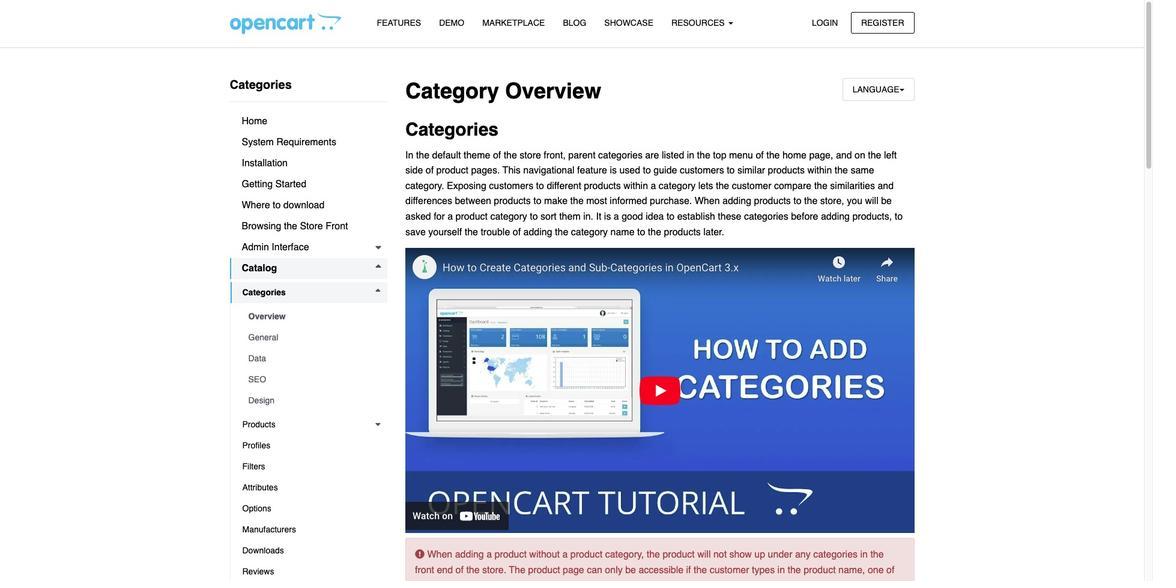 Task type: locate. For each thing, give the bounding box(es) containing it.
is
[[610, 165, 617, 176], [604, 212, 611, 222]]

where to download link
[[230, 195, 388, 216]]

1 horizontal spatial and
[[878, 181, 894, 192]]

this
[[830, 581, 845, 582]]

tags
[[466, 581, 484, 582]]

profiles
[[242, 441, 270, 451]]

of up pages.
[[493, 150, 501, 161]]

in up one
[[861, 550, 868, 561]]

0 vertical spatial is
[[610, 165, 617, 176]]

within down used
[[624, 181, 648, 192]]

products
[[768, 165, 805, 176], [584, 181, 621, 192], [494, 196, 531, 207], [754, 196, 791, 207], [664, 227, 701, 238]]

when inside when adding a product without a product category, the product will not show up under any categories in the front end of the store. the product page can only be accessible if the customer types in the product name, one of the product tags in the search box, or visits the product through a manufacturer page. if you want this product to
[[427, 550, 453, 561]]

to right products,
[[895, 212, 903, 222]]

product
[[437, 165, 469, 176], [456, 212, 488, 222], [495, 550, 527, 561], [571, 550, 603, 561], [663, 550, 695, 561], [528, 565, 560, 576], [804, 565, 836, 576], [431, 581, 463, 582], [617, 581, 649, 582], [848, 581, 880, 582]]

1 horizontal spatial you
[[847, 196, 863, 207]]

1 vertical spatial when
[[427, 550, 453, 561]]

customers up lets
[[680, 165, 724, 176]]

categories right these
[[744, 212, 789, 222]]

0 vertical spatial customers
[[680, 165, 724, 176]]

2 horizontal spatial categories
[[814, 550, 858, 561]]

the down "them"
[[555, 227, 569, 238]]

the right the on
[[868, 150, 882, 161]]

when adding a product without a product category, the product will not show up under any categories in the front end of the store. the product page can only be accessible if the customer types in the product name, one of the product tags in the search box, or visits the product through a manufacturer page. if you want this product to 
[[415, 550, 904, 582]]

getting started link
[[230, 174, 388, 195]]

1 horizontal spatial categories
[[744, 212, 789, 222]]

under
[[768, 550, 793, 561]]

attributes
[[242, 483, 278, 493]]

0 horizontal spatial category
[[491, 212, 527, 222]]

0 horizontal spatial you
[[789, 581, 804, 582]]

visits
[[577, 581, 598, 582]]

1 horizontal spatial within
[[808, 165, 832, 176]]

0 vertical spatial category
[[659, 181, 696, 192]]

name
[[611, 227, 635, 238]]

product up the box,
[[528, 565, 560, 576]]

sort
[[541, 212, 557, 222]]

1 horizontal spatial when
[[695, 196, 720, 207]]

differences
[[406, 196, 452, 207]]

to down one
[[882, 581, 890, 582]]

admin interface link
[[230, 237, 388, 258]]

products,
[[853, 212, 892, 222]]

system
[[242, 137, 274, 148]]

options link
[[230, 499, 388, 520]]

on
[[855, 150, 866, 161]]

establish
[[678, 212, 716, 222]]

trouble
[[481, 227, 510, 238]]

the right in
[[416, 150, 430, 161]]

0 vertical spatial within
[[808, 165, 832, 176]]

admin
[[242, 242, 269, 253]]

0 vertical spatial will
[[866, 196, 879, 207]]

the left store
[[284, 221, 297, 232]]

1 horizontal spatial be
[[882, 196, 892, 207]]

download
[[284, 200, 325, 211]]

products down compare
[[754, 196, 791, 207]]

category.
[[406, 181, 444, 192]]

1 vertical spatial overview
[[248, 312, 286, 321]]

blog
[[563, 18, 587, 28]]

0 horizontal spatial will
[[698, 550, 711, 561]]

search
[[513, 581, 542, 582]]

the left home on the top
[[767, 150, 780, 161]]

front,
[[544, 150, 566, 161]]

be inside when adding a product without a product category, the product will not show up under any categories in the front end of the store. the product page can only be accessible if the customer types in the product name, one of the product tags in the search box, or visits the product through a manufacturer page. if you want this product to
[[626, 565, 636, 576]]

1 horizontal spatial overview
[[505, 79, 602, 103]]

product up can
[[571, 550, 603, 561]]

0 horizontal spatial and
[[836, 150, 852, 161]]

category down in. at the right of page
[[571, 227, 608, 238]]

customer up manufacturer in the right bottom of the page
[[710, 565, 750, 576]]

through
[[651, 581, 684, 582]]

of right one
[[887, 565, 895, 576]]

side
[[406, 165, 423, 176]]

when adding a product without a product category, the product will not show up under any categories in the front end of the store. the product page can only be accessible if the customer types in the product name, one of the product tags in the search box, or visits the product through a manufacturer page. if you want this product to alert
[[406, 539, 915, 582]]

1 vertical spatial you
[[789, 581, 804, 582]]

0 vertical spatial you
[[847, 196, 863, 207]]

0 vertical spatial when
[[695, 196, 720, 207]]

customer
[[732, 181, 772, 192], [710, 565, 750, 576]]

reviews
[[242, 567, 274, 577]]

will left not
[[698, 550, 711, 561]]

0 horizontal spatial overview
[[248, 312, 286, 321]]

category up purchase.
[[659, 181, 696, 192]]

categories
[[230, 78, 292, 92], [406, 119, 499, 140], [242, 288, 286, 297]]

product down the end
[[431, 581, 463, 582]]

will up products,
[[866, 196, 879, 207]]

you
[[847, 196, 863, 207], [789, 581, 804, 582]]

0 horizontal spatial within
[[624, 181, 648, 192]]

0 vertical spatial customer
[[732, 181, 772, 192]]

categories up name,
[[814, 550, 858, 561]]

customer down similar
[[732, 181, 772, 192]]

will
[[866, 196, 879, 207], [698, 550, 711, 561]]

1 vertical spatial categories
[[744, 212, 789, 222]]

in up if
[[778, 565, 785, 576]]

installation
[[242, 158, 288, 169]]

when down lets
[[695, 196, 720, 207]]

be up products,
[[882, 196, 892, 207]]

customers
[[680, 165, 724, 176], [489, 181, 534, 192]]

to down are
[[643, 165, 651, 176]]

1 vertical spatial customer
[[710, 565, 750, 576]]

overview
[[505, 79, 602, 103], [248, 312, 286, 321]]

to left make
[[534, 196, 542, 207]]

1 horizontal spatial will
[[866, 196, 879, 207]]

in
[[406, 150, 414, 161]]

you down similarities
[[847, 196, 863, 207]]

products link
[[230, 415, 388, 436]]

store
[[300, 221, 323, 232]]

you inside when adding a product without a product category, the product will not show up under any categories in the front end of the store. the product page can only be accessible if the customer types in the product name, one of the product tags in the search box, or visits the product through a manufacturer page. if you want this product to
[[789, 581, 804, 582]]

categories up "home"
[[230, 78, 292, 92]]

home
[[783, 150, 807, 161]]

1 vertical spatial and
[[878, 181, 894, 192]]

adding inside when adding a product without a product category, the product will not show up under any categories in the front end of the store. the product page can only be accessible if the customer types in the product name, one of the product tags in the search box, or visits the product through a manufacturer page. if you want this product to
[[455, 550, 484, 561]]

resources
[[672, 18, 727, 28]]

customers down this
[[489, 181, 534, 192]]

the up one
[[871, 550, 884, 561]]

0 horizontal spatial when
[[427, 550, 453, 561]]

categories down catalog
[[242, 288, 286, 297]]

adding
[[723, 196, 752, 207], [821, 212, 850, 222], [524, 227, 553, 238], [455, 550, 484, 561]]

0 horizontal spatial customers
[[489, 181, 534, 192]]

0 vertical spatial categories
[[230, 78, 292, 92]]

categories up used
[[598, 150, 643, 161]]

1 vertical spatial will
[[698, 550, 711, 561]]

the down idea
[[648, 227, 662, 238]]

compare
[[774, 181, 812, 192]]

browsing
[[242, 221, 281, 232]]

1 vertical spatial is
[[604, 212, 611, 222]]

features link
[[368, 13, 430, 34]]

of
[[493, 150, 501, 161], [756, 150, 764, 161], [426, 165, 434, 176], [513, 227, 521, 238], [456, 565, 464, 576], [887, 565, 895, 576]]

customer inside in the default theme of the store front, parent categories are listed in the top menu of the home page, and on the left side of product pages. this navigational feature is used to guide customers to similar products within the same category. exposing customers to different products within a category lets the customer compare the similarities and differences between products to make the most informed purchase. when adding products to the store, you will be asked for a product category to sort them in. it is a good idea to establish these categories before adding products, to save yourself the trouble of adding the category name to the products later.
[[732, 181, 772, 192]]

attributes link
[[230, 478, 388, 499]]

to right 'where'
[[273, 200, 281, 211]]

0 horizontal spatial be
[[626, 565, 636, 576]]

these
[[718, 212, 742, 222]]

to down navigational
[[536, 181, 544, 192]]

a up store.
[[487, 550, 492, 561]]

categories up default
[[406, 119, 499, 140]]

blog link
[[554, 13, 596, 34]]

options
[[242, 504, 271, 514]]

and left the on
[[836, 150, 852, 161]]

good
[[622, 212, 643, 222]]

you right if
[[789, 581, 804, 582]]

the up this
[[504, 150, 517, 161]]

the up before
[[805, 196, 818, 207]]

is right it
[[604, 212, 611, 222]]

1 vertical spatial be
[[626, 565, 636, 576]]

within down page,
[[808, 165, 832, 176]]

login
[[812, 18, 838, 27]]

the left top
[[697, 150, 711, 161]]

when up the end
[[427, 550, 453, 561]]

the
[[416, 150, 430, 161], [504, 150, 517, 161], [697, 150, 711, 161], [767, 150, 780, 161], [868, 150, 882, 161], [835, 165, 848, 176], [716, 181, 730, 192], [815, 181, 828, 192], [571, 196, 584, 207], [805, 196, 818, 207], [284, 221, 297, 232], [465, 227, 478, 238], [555, 227, 569, 238], [648, 227, 662, 238], [647, 550, 660, 561], [871, 550, 884, 561], [466, 565, 480, 576], [694, 565, 707, 576], [788, 565, 801, 576], [415, 581, 429, 582], [497, 581, 510, 582], [601, 581, 614, 582]]

product down between
[[456, 212, 488, 222]]

any
[[796, 550, 811, 561]]

where
[[242, 200, 270, 211]]

same
[[851, 165, 875, 176]]

in
[[687, 150, 695, 161], [861, 550, 868, 561], [778, 565, 785, 576], [487, 581, 494, 582]]

be
[[882, 196, 892, 207], [626, 565, 636, 576]]

1 vertical spatial category
[[491, 212, 527, 222]]

be down category,
[[626, 565, 636, 576]]

store.
[[483, 565, 507, 576]]

2 vertical spatial categories
[[814, 550, 858, 561]]

0 vertical spatial be
[[882, 196, 892, 207]]

adding up tags
[[455, 550, 484, 561]]

login link
[[802, 12, 849, 34]]

category up trouble
[[491, 212, 527, 222]]

category,
[[605, 550, 644, 561]]

browsing the store front link
[[230, 216, 388, 237]]

lets
[[699, 181, 714, 192]]

product up the if
[[663, 550, 695, 561]]

of right trouble
[[513, 227, 521, 238]]

to down compare
[[794, 196, 802, 207]]

will inside when adding a product without a product category, the product will not show up under any categories in the front end of the store. the product page can only be accessible if the customer types in the product name, one of the product tags in the search box, or visits the product through a manufacturer page. if you want this product to
[[698, 550, 711, 561]]

product up want
[[804, 565, 836, 576]]

front
[[326, 221, 348, 232]]

to left 'sort' at the left of the page
[[530, 212, 538, 222]]

page.
[[754, 581, 778, 582]]

box,
[[545, 581, 563, 582]]

in right listed at the top of page
[[687, 150, 695, 161]]

and down left
[[878, 181, 894, 192]]

showcase
[[605, 18, 654, 28]]

pages.
[[471, 165, 500, 176]]

categories inside when adding a product without a product category, the product will not show up under any categories in the front end of the store. the product page can only be accessible if the customer types in the product name, one of the product tags in the search box, or visits the product through a manufacturer page. if you want this product to
[[814, 550, 858, 561]]

1 horizontal spatial category
[[571, 227, 608, 238]]

0 vertical spatial and
[[836, 150, 852, 161]]

0 vertical spatial categories
[[598, 150, 643, 161]]

is left used
[[610, 165, 617, 176]]



Task type: describe. For each thing, give the bounding box(es) containing it.
product down default
[[437, 165, 469, 176]]

language button
[[843, 78, 915, 101]]

in the default theme of the store front, parent categories are listed in the top menu of the home page, and on the left side of product pages. this navigational feature is used to guide customers to similar products within the same category. exposing customers to different products within a category lets the customer compare the similarities and differences between products to make the most informed purchase. when adding products to the store, you will be asked for a product category to sort them in. it is a good idea to establish these categories before adding products, to save yourself the trouble of adding the category name to the products later.
[[406, 150, 903, 238]]

products
[[242, 420, 276, 430]]

to inside when adding a product without a product category, the product will not show up under any categories in the front end of the store. the product page can only be accessible if the customer types in the product name, one of the product tags in the search box, or visits the product through a manufacturer page. if you want this product to
[[882, 581, 890, 582]]

end
[[437, 565, 453, 576]]

installation link
[[230, 153, 388, 174]]

features
[[377, 18, 421, 28]]

category overview
[[406, 79, 602, 103]]

1 vertical spatial customers
[[489, 181, 534, 192]]

later.
[[704, 227, 725, 238]]

for
[[434, 212, 445, 222]]

left
[[884, 150, 897, 161]]

page
[[563, 565, 584, 576]]

the right lets
[[716, 181, 730, 192]]

adding down 'sort' at the left of the page
[[524, 227, 553, 238]]

parent
[[569, 150, 596, 161]]

system requirements
[[242, 137, 336, 148]]

a down the if
[[687, 581, 692, 582]]

adding down store,
[[821, 212, 850, 222]]

the down only
[[601, 581, 614, 582]]

can
[[587, 565, 603, 576]]

register link
[[851, 12, 915, 34]]

of up similar
[[756, 150, 764, 161]]

of right the end
[[456, 565, 464, 576]]

accessible
[[639, 565, 684, 576]]

categories link
[[230, 282, 388, 303]]

guide
[[654, 165, 677, 176]]

a up page at the bottom of the page
[[563, 550, 568, 561]]

admin interface
[[242, 242, 309, 253]]

the down any at right
[[788, 565, 801, 576]]

system requirements link
[[230, 132, 388, 153]]

products down this
[[494, 196, 531, 207]]

demo link
[[430, 13, 474, 34]]

the up similarities
[[835, 165, 848, 176]]

seo
[[248, 375, 266, 385]]

1 vertical spatial within
[[624, 181, 648, 192]]

informed
[[610, 196, 647, 207]]

a down guide
[[651, 181, 656, 192]]

a left good
[[614, 212, 619, 222]]

used
[[620, 165, 641, 176]]

2 vertical spatial categories
[[242, 288, 286, 297]]

1 vertical spatial categories
[[406, 119, 499, 140]]

feature
[[577, 165, 607, 176]]

in down store.
[[487, 581, 494, 582]]

products down establish
[[664, 227, 701, 238]]

it
[[596, 212, 602, 222]]

marketplace link
[[474, 13, 554, 34]]

idea
[[646, 212, 664, 222]]

between
[[455, 196, 491, 207]]

if
[[686, 565, 691, 576]]

exclamation circle image
[[415, 550, 425, 560]]

showcase link
[[596, 13, 663, 34]]

are
[[646, 150, 659, 161]]

getting started
[[242, 179, 307, 190]]

when inside in the default theme of the store front, parent categories are listed in the top menu of the home page, and on the left side of product pages. this navigational feature is used to guide customers to similar products within the same category. exposing customers to different products within a category lets the customer compare the similarities and differences between products to make the most informed purchase. when adding products to the store, you will be asked for a product category to sort them in. it is a good idea to establish these categories before adding products, to save yourself the trouble of adding the category name to the products later.
[[695, 196, 720, 207]]

data
[[248, 354, 266, 364]]

opencart - open source shopping cart solution image
[[230, 13, 341, 34]]

started
[[276, 179, 307, 190]]

you inside in the default theme of the store front, parent categories are listed in the top menu of the home page, and on the left side of product pages. this navigational feature is used to guide customers to similar products within the same category. exposing customers to different products within a category lets the customer compare the similarities and differences between products to make the most informed purchase. when adding products to the store, you will be asked for a product category to sort them in. it is a good idea to establish these categories before adding products, to save yourself the trouble of adding the category name to the products later.
[[847, 196, 863, 207]]

before
[[791, 212, 819, 222]]

home link
[[230, 111, 388, 132]]

browsing the store front
[[242, 221, 348, 232]]

interface
[[272, 242, 309, 253]]

filters link
[[230, 457, 388, 478]]

the
[[509, 565, 526, 576]]

front
[[415, 565, 434, 576]]

product down name,
[[848, 581, 880, 582]]

filters
[[242, 462, 265, 472]]

to down menu
[[727, 165, 735, 176]]

yourself
[[429, 227, 462, 238]]

be inside in the default theme of the store front, parent categories are listed in the top menu of the home page, and on the left side of product pages. this navigational feature is used to guide customers to similar products within the same category. exposing customers to different products within a category lets the customer compare the similarities and differences between products to make the most informed purchase. when adding products to the store, you will be asked for a product category to sort them in. it is a good idea to establish these categories before adding products, to save yourself the trouble of adding the category name to the products later.
[[882, 196, 892, 207]]

product down only
[[617, 581, 649, 582]]

to down purchase.
[[667, 212, 675, 222]]

design link
[[236, 391, 388, 412]]

a right for at the top of the page
[[448, 212, 453, 222]]

page,
[[810, 150, 834, 161]]

similarities
[[831, 181, 875, 192]]

the right the if
[[694, 565, 707, 576]]

2 vertical spatial category
[[571, 227, 608, 238]]

products up compare
[[768, 165, 805, 176]]

reviews link
[[230, 562, 388, 582]]

to down good
[[638, 227, 646, 238]]

customer inside when adding a product without a product category, the product will not show up under any categories in the front end of the store. the product page can only be accessible if the customer types in the product name, one of the product tags in the search box, or visits the product through a manufacturer page. if you want this product to
[[710, 565, 750, 576]]

will inside in the default theme of the store front, parent categories are listed in the top menu of the home page, and on the left side of product pages. this navigational feature is used to guide customers to similar products within the same category. exposing customers to different products within a category lets the customer compare the similarities and differences between products to make the most informed purchase. when adding products to the store, you will be asked for a product category to sort them in. it is a good idea to establish these categories before adding products, to save yourself the trouble of adding the category name to the products later.
[[866, 196, 879, 207]]

similar
[[738, 165, 766, 176]]

the up tags
[[466, 565, 480, 576]]

the down front
[[415, 581, 429, 582]]

one
[[868, 565, 884, 576]]

in inside in the default theme of the store front, parent categories are listed in the top menu of the home page, and on the left side of product pages. this navigational feature is used to guide customers to similar products within the same category. exposing customers to different products within a category lets the customer compare the similarities and differences between products to make the most informed purchase. when adding products to the store, you will be asked for a product category to sort them in. it is a good idea to establish these categories before adding products, to save yourself the trouble of adding the category name to the products later.
[[687, 150, 695, 161]]

listed
[[662, 150, 685, 161]]

seo link
[[236, 370, 388, 391]]

store,
[[821, 196, 845, 207]]

most
[[587, 196, 607, 207]]

1 horizontal spatial customers
[[680, 165, 724, 176]]

in.
[[584, 212, 594, 222]]

resources link
[[663, 13, 742, 34]]

up
[[755, 550, 766, 561]]

products up the most
[[584, 181, 621, 192]]

not
[[714, 550, 727, 561]]

the down store.
[[497, 581, 510, 582]]

overview link
[[236, 306, 388, 327]]

or
[[565, 581, 574, 582]]

adding up these
[[723, 196, 752, 207]]

menu
[[729, 150, 753, 161]]

the left trouble
[[465, 227, 478, 238]]

them
[[559, 212, 581, 222]]

the up accessible
[[647, 550, 660, 561]]

data link
[[236, 348, 388, 370]]

different
[[547, 181, 582, 192]]

where to download
[[242, 200, 325, 211]]

manufacturers
[[242, 525, 296, 535]]

0 horizontal spatial categories
[[598, 150, 643, 161]]

the up "them"
[[571, 196, 584, 207]]

store
[[520, 150, 541, 161]]

catalog
[[242, 263, 277, 274]]

general link
[[236, 327, 388, 348]]

the up store,
[[815, 181, 828, 192]]

exposing
[[447, 181, 487, 192]]

language
[[853, 85, 900, 94]]

the inside browsing the store front link
[[284, 221, 297, 232]]

this
[[503, 165, 521, 176]]

manufacturers link
[[230, 520, 388, 541]]

product up the on the bottom left
[[495, 550, 527, 561]]

0 vertical spatial overview
[[505, 79, 602, 103]]

2 horizontal spatial category
[[659, 181, 696, 192]]

want
[[807, 581, 827, 582]]

of right side
[[426, 165, 434, 176]]

types
[[752, 565, 775, 576]]



Task type: vqa. For each thing, say whether or not it's contained in the screenshot.
EXCLAMATION CIRCLE icon on the bottom left of the page
yes



